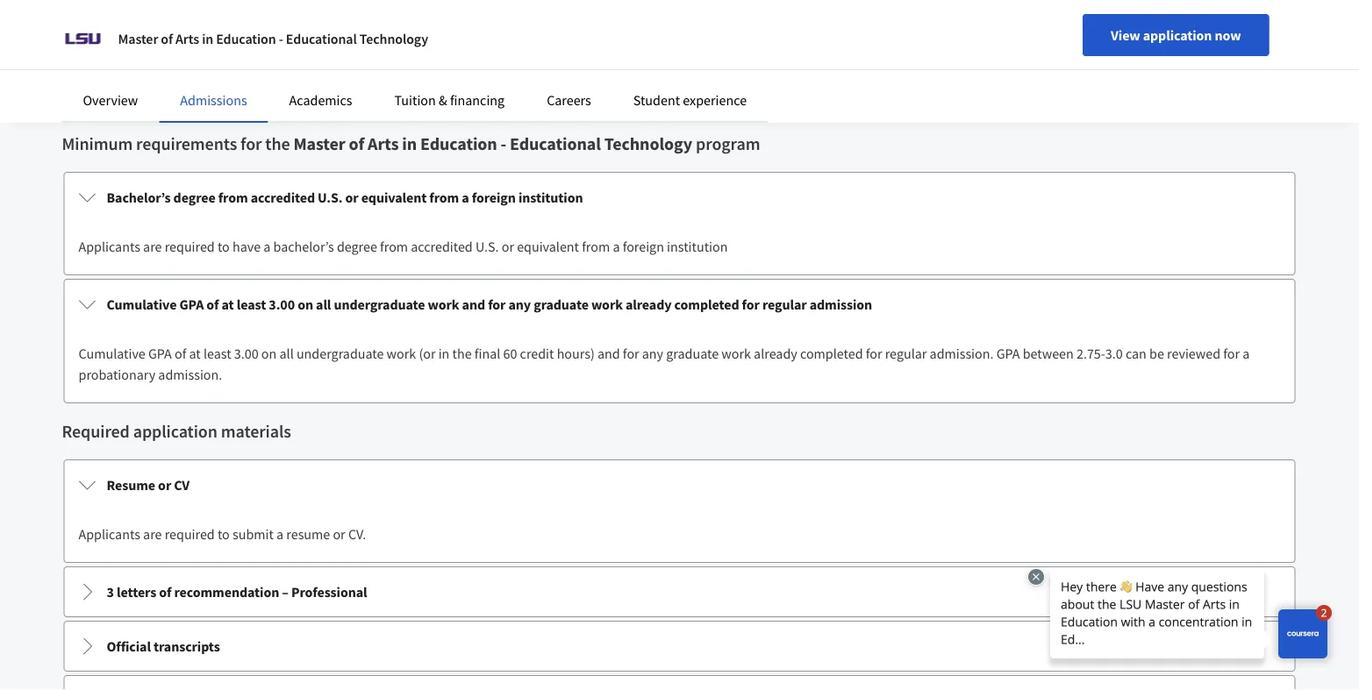 Task type: vqa. For each thing, say whether or not it's contained in the screenshot.
topmost Business
no



Task type: locate. For each thing, give the bounding box(es) containing it.
1 horizontal spatial education
[[421, 133, 498, 155]]

0 horizontal spatial in
[[202, 30, 213, 47]]

1 horizontal spatial completed
[[801, 345, 864, 363]]

admission.
[[930, 345, 994, 363], [158, 366, 222, 384]]

transcripts
[[154, 638, 220, 656]]

work up (or
[[428, 296, 460, 313]]

gpa
[[179, 296, 204, 313], [148, 345, 172, 363], [997, 345, 1021, 363]]

0 vertical spatial degree
[[173, 189, 216, 206]]

2 applicants from the top
[[79, 526, 140, 543]]

or up cumulative gpa of at least 3.00 on all undergraduate work and for any graduate work already completed for regular admission
[[502, 238, 514, 255]]

0 vertical spatial educational
[[286, 30, 357, 47]]

least down have
[[237, 296, 266, 313]]

0 vertical spatial education
[[216, 30, 276, 47]]

graduate inside cumulative gpa of at least 3.00 on all undergraduate work (or in the final 60 credit hours) and for any graduate work already completed for regular admission.  gpa between 2.75-3.0 can be reviewed for a probationary admission.
[[667, 345, 719, 363]]

0 vertical spatial all
[[316, 296, 331, 313]]

completed inside cumulative gpa of at least 3.00 on all undergraduate work (or in the final 60 credit hours) and for any graduate work already completed for regular admission.  gpa between 2.75-3.0 can be reviewed for a probationary admission.
[[801, 345, 864, 363]]

graduate down the cumulative gpa of at least 3.00 on all undergraduate work and for any graduate work already completed for regular admission dropdown button
[[667, 345, 719, 363]]

1 vertical spatial technology
[[605, 133, 693, 155]]

undergraduate inside dropdown button
[[334, 296, 425, 313]]

1 horizontal spatial gpa
[[179, 296, 204, 313]]

are for bachelor's
[[143, 238, 162, 255]]

3.00 inside cumulative gpa of at least 3.00 on all undergraduate work (or in the final 60 credit hours) and for any graduate work already completed for regular admission.  gpa between 2.75-3.0 can be reviewed for a probationary admission.
[[234, 345, 259, 363]]

1 vertical spatial u.s.
[[476, 238, 499, 255]]

arts up admissions
[[176, 30, 199, 47]]

0 vertical spatial foreign
[[472, 189, 516, 206]]

-
[[279, 30, 283, 47], [501, 133, 507, 155]]

least up materials
[[204, 345, 231, 363]]

2 required from the top
[[165, 526, 215, 543]]

applicants for applicants are required to submit a resume or cv.
[[79, 526, 140, 543]]

3.00 for cumulative gpa of at least 3.00 on all undergraduate work (or in the final 60 credit hours) and for any graduate work already completed for regular admission.  gpa between 2.75-3.0 can be reviewed for a probationary admission.
[[234, 345, 259, 363]]

1 horizontal spatial u.s.
[[476, 238, 499, 255]]

of inside the cumulative gpa of at least 3.00 on all undergraduate work and for any graduate work already completed for regular admission dropdown button
[[207, 296, 219, 313]]

on down bachelor's
[[298, 296, 313, 313]]

1 vertical spatial accredited
[[411, 238, 473, 255]]

on inside dropdown button
[[298, 296, 313, 313]]

0 vertical spatial already
[[626, 296, 672, 313]]

any inside cumulative gpa of at least 3.00 on all undergraduate work (or in the final 60 credit hours) and for any graduate work already completed for regular admission.  gpa between 2.75-3.0 can be reviewed for a probationary admission.
[[642, 345, 664, 363]]

equivalent up applicants are required to have a bachelor's degree from accredited u.s. or equivalent from a foreign institution
[[361, 189, 427, 206]]

education
[[216, 30, 276, 47], [421, 133, 498, 155]]

of for cumulative gpa of at least 3.00 on all undergraduate work and for any graduate work already completed for regular admission
[[207, 296, 219, 313]]

educational down careers link
[[510, 133, 601, 155]]

0 horizontal spatial and
[[462, 296, 486, 313]]

0 horizontal spatial the
[[265, 133, 290, 155]]

0 horizontal spatial foreign
[[472, 189, 516, 206]]

from
[[218, 189, 248, 206], [430, 189, 459, 206], [380, 238, 408, 255], [582, 238, 610, 255]]

required
[[62, 421, 130, 443]]

cumulative
[[107, 296, 177, 313], [79, 345, 146, 363]]

1 vertical spatial equivalent
[[517, 238, 579, 255]]

3.00 down bachelor's
[[269, 296, 295, 313]]

foreign
[[472, 189, 516, 206], [623, 238, 665, 255]]

0 vertical spatial cumulative
[[107, 296, 177, 313]]

undergraduate for and
[[334, 296, 425, 313]]

0 vertical spatial u.s.
[[318, 189, 343, 206]]

the inside cumulative gpa of at least 3.00 on all undergraduate work (or in the final 60 credit hours) and for any graduate work already completed for regular admission.  gpa between 2.75-3.0 can be reviewed for a probationary admission.
[[453, 345, 472, 363]]

in inside cumulative gpa of at least 3.00 on all undergraduate work (or in the final 60 credit hours) and for any graduate work already completed for regular admission.  gpa between 2.75-3.0 can be reviewed for a probationary admission.
[[439, 345, 450, 363]]

1 vertical spatial required
[[165, 526, 215, 543]]

1 horizontal spatial on
[[298, 296, 313, 313]]

cv.
[[348, 526, 366, 543]]

degree
[[173, 189, 216, 206], [337, 238, 377, 255]]

0 vertical spatial and
[[462, 296, 486, 313]]

graduate up hours)
[[534, 296, 589, 313]]

in up admissions
[[202, 30, 213, 47]]

0 vertical spatial equivalent
[[361, 189, 427, 206]]

u.s.
[[318, 189, 343, 206], [476, 238, 499, 255]]

1 horizontal spatial 3.00
[[269, 296, 295, 313]]

0 horizontal spatial gpa
[[148, 345, 172, 363]]

and inside dropdown button
[[462, 296, 486, 313]]

least inside cumulative gpa of at least 3.00 on all undergraduate work (or in the final 60 credit hours) and for any graduate work already completed for regular admission.  gpa between 2.75-3.0 can be reviewed for a probationary admission.
[[204, 345, 231, 363]]

for
[[241, 133, 262, 155], [488, 296, 506, 313], [742, 296, 760, 313], [623, 345, 640, 363], [866, 345, 883, 363], [1224, 345, 1241, 363]]

requirements
[[136, 133, 237, 155]]

1 horizontal spatial educational
[[510, 133, 601, 155]]

completed up cumulative gpa of at least 3.00 on all undergraduate work (or in the final 60 credit hours) and for any graduate work already completed for regular admission.  gpa between 2.75-3.0 can be reviewed for a probationary admission.
[[675, 296, 740, 313]]

tuition
[[395, 91, 436, 109]]

and up final
[[462, 296, 486, 313]]

1 horizontal spatial institution
[[667, 238, 728, 255]]

graduate
[[534, 296, 589, 313], [667, 345, 719, 363]]

degree down requirements
[[173, 189, 216, 206]]

arts
[[176, 30, 199, 47], [368, 133, 399, 155]]

to left submit
[[218, 526, 230, 543]]

are down resume or cv
[[143, 526, 162, 543]]

1 vertical spatial cumulative
[[79, 345, 146, 363]]

3 letters of recommendation – professional
[[107, 584, 367, 601]]

all
[[316, 296, 331, 313], [280, 345, 294, 363]]

0 horizontal spatial regular
[[763, 296, 807, 313]]

undergraduate left (or
[[297, 345, 384, 363]]

at inside dropdown button
[[222, 296, 234, 313]]

1 vertical spatial all
[[280, 345, 294, 363]]

–
[[282, 584, 289, 601]]

at
[[222, 296, 234, 313], [189, 345, 201, 363]]

any down the cumulative gpa of at least 3.00 on all undergraduate work and for any graduate work already completed for regular admission dropdown button
[[642, 345, 664, 363]]

or inside "dropdown button"
[[345, 189, 359, 206]]

0 vertical spatial admission.
[[930, 345, 994, 363]]

education down tuition & financing link
[[421, 133, 498, 155]]

0 vertical spatial least
[[237, 296, 266, 313]]

applicants for applicants are required to have a bachelor's degree from accredited u.s. or equivalent from a foreign institution
[[79, 238, 140, 255]]

all inside dropdown button
[[316, 296, 331, 313]]

application for required
[[133, 421, 218, 443]]

required
[[165, 238, 215, 255], [165, 526, 215, 543]]

cumulative inside cumulative gpa of at least 3.00 on all undergraduate work (or in the final 60 credit hours) and for any graduate work already completed for regular admission.  gpa between 2.75-3.0 can be reviewed for a probationary admission.
[[79, 345, 146, 363]]

at down have
[[222, 296, 234, 313]]

admissions
[[180, 91, 247, 109]]

technology down the "student"
[[605, 133, 693, 155]]

student
[[634, 91, 680, 109]]

1 vertical spatial application
[[133, 421, 218, 443]]

application left now on the right of the page
[[1144, 26, 1213, 44]]

0 horizontal spatial education
[[216, 30, 276, 47]]

1 vertical spatial graduate
[[667, 345, 719, 363]]

1 horizontal spatial foreign
[[623, 238, 665, 255]]

tuition & financing link
[[395, 91, 505, 109]]

1 vertical spatial on
[[262, 345, 277, 363]]

1 horizontal spatial regular
[[886, 345, 927, 363]]

education up admissions link at the left of page
[[216, 30, 276, 47]]

0 vertical spatial applicants
[[79, 238, 140, 255]]

undergraduate down applicants are required to have a bachelor's degree from accredited u.s. or equivalent from a foreign institution
[[334, 296, 425, 313]]

2 to from the top
[[218, 526, 230, 543]]

any up 60
[[509, 296, 531, 313]]

undergraduate inside cumulative gpa of at least 3.00 on all undergraduate work (or in the final 60 credit hours) and for any graduate work already completed for regular admission.  gpa between 2.75-3.0 can be reviewed for a probationary admission.
[[297, 345, 384, 363]]

0 horizontal spatial institution
[[519, 189, 583, 206]]

and inside cumulative gpa of at least 3.00 on all undergraduate work (or in the final 60 credit hours) and for any graduate work already completed for regular admission.  gpa between 2.75-3.0 can be reviewed for a probationary admission.
[[598, 345, 620, 363]]

application inside button
[[1144, 26, 1213, 44]]

bachelor's
[[274, 238, 334, 255]]

0 vertical spatial any
[[509, 296, 531, 313]]

1 vertical spatial master
[[294, 133, 346, 155]]

admission. left the between
[[930, 345, 994, 363]]

cumulative inside dropdown button
[[107, 296, 177, 313]]

at up required application materials
[[189, 345, 201, 363]]

1 vertical spatial education
[[421, 133, 498, 155]]

u.s. up bachelor's
[[318, 189, 343, 206]]

3.00 inside the cumulative gpa of at least 3.00 on all undergraduate work and for any graduate work already completed for regular admission dropdown button
[[269, 296, 295, 313]]

admission. up required application materials
[[158, 366, 222, 384]]

least
[[237, 296, 266, 313], [204, 345, 231, 363]]

undergraduate
[[334, 296, 425, 313], [297, 345, 384, 363]]

0 vertical spatial accredited
[[251, 189, 315, 206]]

applicants down resume
[[79, 526, 140, 543]]

60
[[504, 345, 517, 363]]

or left cv
[[158, 477, 171, 494]]

to left have
[[218, 238, 230, 255]]

reviewed
[[1168, 345, 1221, 363]]

0 vertical spatial application
[[1144, 26, 1213, 44]]

accredited up cumulative gpa of at least 3.00 on all undergraduate work and for any graduate work already completed for regular admission
[[411, 238, 473, 255]]

master down academics link
[[294, 133, 346, 155]]

1 horizontal spatial arts
[[368, 133, 399, 155]]

already
[[626, 296, 672, 313], [754, 345, 798, 363]]

0 vertical spatial technology
[[360, 30, 429, 47]]

application
[[1144, 26, 1213, 44], [133, 421, 218, 443]]

1 vertical spatial completed
[[801, 345, 864, 363]]

1 required from the top
[[165, 238, 215, 255]]

applicants are required to submit a resume or cv.
[[79, 526, 366, 543]]

0 vertical spatial on
[[298, 296, 313, 313]]

1 horizontal spatial least
[[237, 296, 266, 313]]

applicants down bachelor's
[[79, 238, 140, 255]]

completed
[[675, 296, 740, 313], [801, 345, 864, 363]]

all inside cumulative gpa of at least 3.00 on all undergraduate work (or in the final 60 credit hours) and for any graduate work already completed for regular admission.  gpa between 2.75-3.0 can be reviewed for a probationary admission.
[[280, 345, 294, 363]]

0 horizontal spatial technology
[[360, 30, 429, 47]]

gpa for cumulative gpa of at least 3.00 on all undergraduate work and for any graduate work already completed for regular admission
[[179, 296, 204, 313]]

the
[[265, 133, 290, 155], [453, 345, 472, 363]]

0 horizontal spatial equivalent
[[361, 189, 427, 206]]

0 horizontal spatial -
[[279, 30, 283, 47]]

required down cv
[[165, 526, 215, 543]]

1 vertical spatial 3.00
[[234, 345, 259, 363]]

u.s. up cumulative gpa of at least 3.00 on all undergraduate work and for any graduate work already completed for regular admission
[[476, 238, 499, 255]]

at for cumulative gpa of at least 3.00 on all undergraduate work (or in the final 60 credit hours) and for any graduate work already completed for regular admission.  gpa between 2.75-3.0 can be reviewed for a probationary admission.
[[189, 345, 201, 363]]

work up hours)
[[592, 296, 623, 313]]

to for have
[[218, 238, 230, 255]]

louisiana state university logo image
[[62, 18, 104, 60]]

resume or cv
[[107, 477, 190, 494]]

1 to from the top
[[218, 238, 230, 255]]

0 horizontal spatial accredited
[[251, 189, 315, 206]]

a inside cumulative gpa of at least 3.00 on all undergraduate work (or in the final 60 credit hours) and for any graduate work already completed for regular admission.  gpa between 2.75-3.0 can be reviewed for a probationary admission.
[[1243, 345, 1250, 363]]

2 vertical spatial in
[[439, 345, 450, 363]]

0 vertical spatial regular
[[763, 296, 807, 313]]

any
[[509, 296, 531, 313], [642, 345, 664, 363]]

already inside cumulative gpa of at least 3.00 on all undergraduate work (or in the final 60 credit hours) and for any graduate work already completed for regular admission.  gpa between 2.75-3.0 can be reviewed for a probationary admission.
[[754, 345, 798, 363]]

master right louisiana state university logo
[[118, 30, 158, 47]]

0 vertical spatial in
[[202, 30, 213, 47]]

of
[[161, 30, 173, 47], [349, 133, 365, 155], [207, 296, 219, 313], [175, 345, 186, 363], [159, 584, 172, 601]]

0 vertical spatial undergraduate
[[334, 296, 425, 313]]

completed down admission
[[801, 345, 864, 363]]

work
[[428, 296, 460, 313], [592, 296, 623, 313], [387, 345, 416, 363], [722, 345, 751, 363]]

accredited
[[251, 189, 315, 206], [411, 238, 473, 255]]

institution inside "dropdown button"
[[519, 189, 583, 206]]

1 vertical spatial applicants
[[79, 526, 140, 543]]

are down bachelor's
[[143, 238, 162, 255]]

0 horizontal spatial at
[[189, 345, 201, 363]]

1 vertical spatial at
[[189, 345, 201, 363]]

or up applicants are required to have a bachelor's degree from accredited u.s. or equivalent from a foreign institution
[[345, 189, 359, 206]]

completed inside dropdown button
[[675, 296, 740, 313]]

3.00
[[269, 296, 295, 313], [234, 345, 259, 363]]

0 horizontal spatial master
[[118, 30, 158, 47]]

0 horizontal spatial least
[[204, 345, 231, 363]]

and right hours)
[[598, 345, 620, 363]]

in down tuition
[[402, 133, 417, 155]]

credit
[[520, 345, 554, 363]]

a down minimum requirements for the master of arts in education - educational technology program
[[462, 189, 469, 206]]

0 vertical spatial institution
[[519, 189, 583, 206]]

resume
[[286, 526, 330, 543]]

a right "reviewed"
[[1243, 345, 1250, 363]]

the left final
[[453, 345, 472, 363]]

are
[[143, 238, 162, 255], [143, 526, 162, 543]]

at inside cumulative gpa of at least 3.00 on all undergraduate work (or in the final 60 credit hours) and for any graduate work already completed for regular admission.  gpa between 2.75-3.0 can be reviewed for a probationary admission.
[[189, 345, 201, 363]]

all down bachelor's
[[316, 296, 331, 313]]

in right (or
[[439, 345, 450, 363]]

1 vertical spatial already
[[754, 345, 798, 363]]

of inside cumulative gpa of at least 3.00 on all undergraduate work (or in the final 60 credit hours) and for any graduate work already completed for regular admission.  gpa between 2.75-3.0 can be reviewed for a probationary admission.
[[175, 345, 186, 363]]

0 horizontal spatial u.s.
[[318, 189, 343, 206]]

degree down "bachelor's degree from accredited u.s. or equivalent from a foreign institution"
[[337, 238, 377, 255]]

required for have
[[165, 238, 215, 255]]

1 vertical spatial in
[[402, 133, 417, 155]]

the down "academics"
[[265, 133, 290, 155]]

1 horizontal spatial at
[[222, 296, 234, 313]]

already inside dropdown button
[[626, 296, 672, 313]]

in
[[202, 30, 213, 47], [402, 133, 417, 155], [439, 345, 450, 363]]

educational up academics link
[[286, 30, 357, 47]]

1 horizontal spatial -
[[501, 133, 507, 155]]

on
[[298, 296, 313, 313], [262, 345, 277, 363]]

professional
[[291, 584, 367, 601]]

1 horizontal spatial already
[[754, 345, 798, 363]]

1 horizontal spatial accredited
[[411, 238, 473, 255]]

master of arts in education - educational technology
[[118, 30, 429, 47]]

0 vertical spatial to
[[218, 238, 230, 255]]

of inside 3 letters of recommendation – professional dropdown button
[[159, 584, 172, 601]]

1 vertical spatial degree
[[337, 238, 377, 255]]

1 horizontal spatial equivalent
[[517, 238, 579, 255]]

financing
[[450, 91, 505, 109]]

1 vertical spatial arts
[[368, 133, 399, 155]]

required left have
[[165, 238, 215, 255]]

to
[[218, 238, 230, 255], [218, 526, 230, 543]]

0 vertical spatial at
[[222, 296, 234, 313]]

least for cumulative gpa of at least 3.00 on all undergraduate work (or in the final 60 credit hours) and for any graduate work already completed for regular admission.  gpa between 2.75-3.0 can be reviewed for a probationary admission.
[[204, 345, 231, 363]]

equivalent up cumulative gpa of at least 3.00 on all undergraduate work and for any graduate work already completed for regular admission
[[517, 238, 579, 255]]

1 horizontal spatial the
[[453, 345, 472, 363]]

gpa for cumulative gpa of at least 3.00 on all undergraduate work (or in the final 60 credit hours) and for any graduate work already completed for regular admission.  gpa between 2.75-3.0 can be reviewed for a probationary admission.
[[148, 345, 172, 363]]

of for 3 letters of recommendation – professional
[[159, 584, 172, 601]]

2 are from the top
[[143, 526, 162, 543]]

gpa inside dropdown button
[[179, 296, 204, 313]]

on up materials
[[262, 345, 277, 363]]

on inside cumulative gpa of at least 3.00 on all undergraduate work (or in the final 60 credit hours) and for any graduate work already completed for regular admission.  gpa between 2.75-3.0 can be reviewed for a probationary admission.
[[262, 345, 277, 363]]

1 vertical spatial the
[[453, 345, 472, 363]]

now
[[1216, 26, 1242, 44]]

all up materials
[[280, 345, 294, 363]]

0 horizontal spatial application
[[133, 421, 218, 443]]

be
[[1150, 345, 1165, 363]]

1 vertical spatial regular
[[886, 345, 927, 363]]

accredited up bachelor's
[[251, 189, 315, 206]]

1 horizontal spatial all
[[316, 296, 331, 313]]

1 vertical spatial to
[[218, 526, 230, 543]]

0 horizontal spatial on
[[262, 345, 277, 363]]

applicants
[[79, 238, 140, 255], [79, 526, 140, 543]]

institution
[[519, 189, 583, 206], [667, 238, 728, 255]]

least inside the cumulative gpa of at least 3.00 on all undergraduate work and for any graduate work already completed for regular admission dropdown button
[[237, 296, 266, 313]]

or
[[345, 189, 359, 206], [502, 238, 514, 255], [158, 477, 171, 494], [333, 526, 346, 543]]

technology up tuition
[[360, 30, 429, 47]]

bachelor's
[[107, 189, 171, 206]]

0 horizontal spatial admission.
[[158, 366, 222, 384]]

master
[[118, 30, 158, 47], [294, 133, 346, 155]]

3.00 up materials
[[234, 345, 259, 363]]

0 vertical spatial arts
[[176, 30, 199, 47]]

overview link
[[83, 91, 138, 109]]

a
[[462, 189, 469, 206], [264, 238, 271, 255], [613, 238, 620, 255], [1243, 345, 1250, 363], [277, 526, 284, 543]]

0 vertical spatial are
[[143, 238, 162, 255]]

work left (or
[[387, 345, 416, 363]]

1 applicants from the top
[[79, 238, 140, 255]]

1 horizontal spatial admission.
[[930, 345, 994, 363]]

1 vertical spatial institution
[[667, 238, 728, 255]]

a inside "dropdown button"
[[462, 189, 469, 206]]

1 vertical spatial any
[[642, 345, 664, 363]]

can
[[1126, 345, 1147, 363]]

cumulative for cumulative gpa of at least 3.00 on all undergraduate work and for any graduate work already completed for regular admission
[[107, 296, 177, 313]]

application up cv
[[133, 421, 218, 443]]

between
[[1023, 345, 1074, 363]]

and
[[462, 296, 486, 313], [598, 345, 620, 363]]

arts down tuition
[[368, 133, 399, 155]]

1 are from the top
[[143, 238, 162, 255]]

1 horizontal spatial and
[[598, 345, 620, 363]]



Task type: describe. For each thing, give the bounding box(es) containing it.
3.0
[[1106, 345, 1124, 363]]

2 horizontal spatial gpa
[[997, 345, 1021, 363]]

minimum requirements for the master of arts in education - educational technology program
[[62, 133, 761, 155]]

admissions link
[[180, 91, 247, 109]]

on for (or
[[262, 345, 277, 363]]

a right submit
[[277, 526, 284, 543]]

regular inside cumulative gpa of at least 3.00 on all undergraduate work (or in the final 60 credit hours) and for any graduate work already completed for regular admission.  gpa between 2.75-3.0 can be reviewed for a probationary admission.
[[886, 345, 927, 363]]

3 letters of recommendation – professional button
[[65, 568, 1295, 617]]

least for cumulative gpa of at least 3.00 on all undergraduate work and for any graduate work already completed for regular admission
[[237, 296, 266, 313]]

graduate inside dropdown button
[[534, 296, 589, 313]]

3
[[107, 584, 114, 601]]

final
[[475, 345, 501, 363]]

probationary
[[79, 366, 156, 384]]

or inside dropdown button
[[158, 477, 171, 494]]

(or
[[419, 345, 436, 363]]

1 vertical spatial educational
[[510, 133, 601, 155]]

recommendation
[[174, 584, 279, 601]]

bachelor's degree from accredited u.s. or equivalent from a foreign institution button
[[65, 173, 1295, 222]]

1 horizontal spatial in
[[402, 133, 417, 155]]

cumulative for cumulative gpa of at least 3.00 on all undergraduate work (or in the final 60 credit hours) and for any graduate work already completed for regular admission.  gpa between 2.75-3.0 can be reviewed for a probationary admission.
[[79, 345, 146, 363]]

1 horizontal spatial degree
[[337, 238, 377, 255]]

overview
[[83, 91, 138, 109]]

regular inside dropdown button
[[763, 296, 807, 313]]

0 horizontal spatial arts
[[176, 30, 199, 47]]

a down bachelor's degree from accredited u.s. or equivalent from a foreign institution "dropdown button"
[[613, 238, 620, 255]]

resume
[[107, 477, 155, 494]]

1 vertical spatial -
[[501, 133, 507, 155]]

have
[[233, 238, 261, 255]]

careers
[[547, 91, 592, 109]]

hours)
[[557, 345, 595, 363]]

minimum
[[62, 133, 133, 155]]

accredited inside "dropdown button"
[[251, 189, 315, 206]]

1 vertical spatial foreign
[[623, 238, 665, 255]]

cumulative gpa of at least 3.00 on all undergraduate work (or in the final 60 credit hours) and for any graduate work already completed for regular admission.  gpa between 2.75-3.0 can be reviewed for a probationary admission.
[[79, 345, 1250, 384]]

required for submit
[[165, 526, 215, 543]]

cumulative gpa of at least 3.00 on all undergraduate work and for any graduate work already completed for regular admission button
[[65, 280, 1295, 329]]

equivalent inside bachelor's degree from accredited u.s. or equivalent from a foreign institution "dropdown button"
[[361, 189, 427, 206]]

any inside dropdown button
[[509, 296, 531, 313]]

on for and
[[298, 296, 313, 313]]

bachelor's degree from accredited u.s. or equivalent from a foreign institution
[[107, 189, 583, 206]]

all for and
[[316, 296, 331, 313]]

view application now button
[[1083, 14, 1270, 56]]

a right have
[[264, 238, 271, 255]]

letters
[[117, 584, 156, 601]]

0 horizontal spatial educational
[[286, 30, 357, 47]]

&
[[439, 91, 448, 109]]

academics link
[[289, 91, 353, 109]]

student experience link
[[634, 91, 747, 109]]

1 horizontal spatial technology
[[605, 133, 693, 155]]

of for cumulative gpa of at least 3.00 on all undergraduate work (or in the final 60 credit hours) and for any graduate work already completed for regular admission.  gpa between 2.75-3.0 can be reviewed for a probationary admission.
[[175, 345, 186, 363]]

work down the cumulative gpa of at least 3.00 on all undergraduate work and for any graduate work already completed for regular admission dropdown button
[[722, 345, 751, 363]]

tuition & financing
[[395, 91, 505, 109]]

academics
[[289, 91, 353, 109]]

0 vertical spatial the
[[265, 133, 290, 155]]

at for cumulative gpa of at least 3.00 on all undergraduate work and for any graduate work already completed for regular admission
[[222, 296, 234, 313]]

applicants are required to have a bachelor's degree from accredited u.s. or equivalent from a foreign institution
[[79, 238, 728, 255]]

submit
[[233, 526, 274, 543]]

official transcripts button
[[65, 622, 1295, 672]]

materials
[[221, 421, 291, 443]]

3.00 for cumulative gpa of at least 3.00 on all undergraduate work and for any graduate work already completed for regular admission
[[269, 296, 295, 313]]

cv
[[174, 477, 190, 494]]

are for resume
[[143, 526, 162, 543]]

required application materials
[[62, 421, 291, 443]]

resume or cv button
[[65, 461, 1295, 510]]

2.75-
[[1077, 345, 1106, 363]]

u.s. inside "dropdown button"
[[318, 189, 343, 206]]

view
[[1112, 26, 1141, 44]]

to for submit
[[218, 526, 230, 543]]

1 vertical spatial admission.
[[158, 366, 222, 384]]

undergraduate for (or
[[297, 345, 384, 363]]

experience
[[683, 91, 747, 109]]

or left the cv.
[[333, 526, 346, 543]]

0 vertical spatial master
[[118, 30, 158, 47]]

official
[[107, 638, 151, 656]]

foreign inside "dropdown button"
[[472, 189, 516, 206]]

degree inside "dropdown button"
[[173, 189, 216, 206]]

cumulative gpa of at least 3.00 on all undergraduate work and for any graduate work already completed for regular admission
[[107, 296, 873, 313]]

admission
[[810, 296, 873, 313]]

student experience
[[634, 91, 747, 109]]

official transcripts
[[107, 638, 220, 656]]

1 horizontal spatial master
[[294, 133, 346, 155]]

view application now
[[1112, 26, 1242, 44]]

careers link
[[547, 91, 592, 109]]

program
[[696, 133, 761, 155]]

all for (or
[[280, 345, 294, 363]]

application for view
[[1144, 26, 1213, 44]]

0 vertical spatial -
[[279, 30, 283, 47]]



